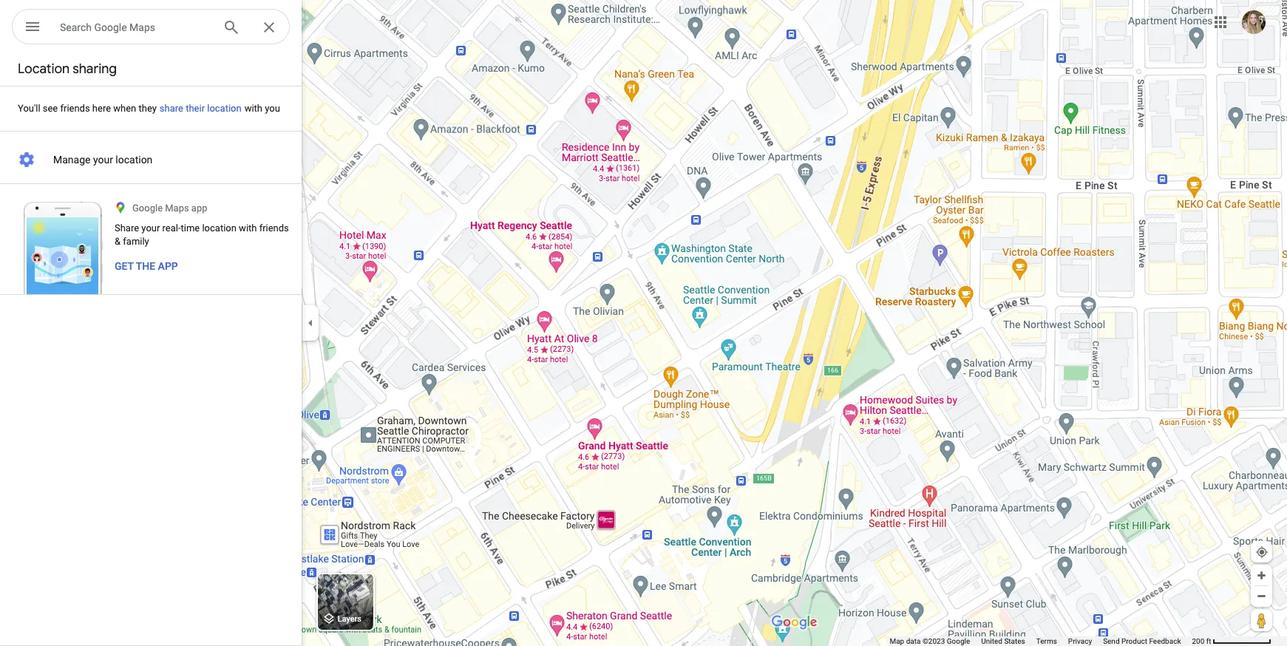 Task type: locate. For each thing, give the bounding box(es) containing it.
map data ©2023 google
[[890, 637, 970, 646]]

collapse side panel image
[[302, 315, 319, 331]]

you'll
[[18, 103, 40, 114]]

 button
[[12, 9, 53, 47]]

None search field
[[12, 9, 290, 47]]

1 vertical spatial google
[[132, 203, 163, 214]]

sharing
[[73, 61, 117, 78]]

google right search
[[94, 21, 127, 33]]

real-
[[162, 223, 181, 234]]

none search field containing 
[[12, 9, 290, 47]]

app up time
[[191, 203, 207, 214]]

time
[[181, 223, 200, 234]]

your for real-
[[141, 223, 160, 234]]

app
[[191, 203, 207, 214], [158, 260, 178, 272]]

1 vertical spatial location
[[116, 154, 153, 166]]

friends
[[60, 103, 90, 114], [259, 223, 289, 234]]

0 horizontal spatial maps
[[129, 21, 155, 33]]

united states
[[982, 637, 1026, 646]]

google inside location sharing main content
[[132, 203, 163, 214]]

product
[[1122, 637, 1148, 646]]

app for google maps app
[[191, 203, 207, 214]]

family
[[123, 236, 149, 247]]

your right manage
[[93, 154, 113, 166]]

footer
[[890, 637, 1192, 646]]

with right time
[[239, 223, 257, 234]]

0 horizontal spatial google
[[94, 21, 127, 33]]

ft
[[1207, 637, 1212, 646]]

0 vertical spatial app
[[191, 203, 207, 214]]

app right the
[[158, 260, 178, 272]]

location
[[18, 61, 70, 78]]

1 vertical spatial app
[[158, 260, 178, 272]]

1 horizontal spatial google
[[132, 203, 163, 214]]

0 vertical spatial google
[[94, 21, 127, 33]]

1 horizontal spatial maps
[[165, 203, 189, 214]]

here
[[92, 103, 111, 114]]

app inside get the app button
[[158, 260, 178, 272]]

zoom in image
[[1256, 570, 1268, 581]]

maps inside field
[[129, 21, 155, 33]]

you
[[265, 103, 280, 114]]

show street view coverage image
[[1251, 609, 1273, 632]]

location inside manage your location link
[[116, 154, 153, 166]]

see
[[43, 103, 58, 114]]

location down when at the top left of page
[[116, 154, 153, 166]]

manage your location link
[[0, 145, 302, 175]]

1 vertical spatial friends
[[259, 223, 289, 234]]

1 horizontal spatial your
[[141, 223, 160, 234]]

1 vertical spatial with
[[239, 223, 257, 234]]

search google maps
[[60, 21, 155, 33]]

zoom out image
[[1256, 591, 1268, 602]]

data
[[906, 637, 921, 646]]

maps right search
[[129, 21, 155, 33]]

get the app button
[[115, 259, 178, 274]]

your up 'family'
[[141, 223, 160, 234]]

0 vertical spatial location
[[207, 103, 242, 114]]

0 vertical spatial your
[[93, 154, 113, 166]]

your inside share your real-time location with friends & family
[[141, 223, 160, 234]]

manage
[[53, 154, 91, 166]]

1 vertical spatial maps
[[165, 203, 189, 214]]

2 vertical spatial location
[[202, 223, 237, 234]]

your
[[93, 154, 113, 166], [141, 223, 160, 234]]

layers
[[338, 615, 362, 624]]

200 ft
[[1192, 637, 1212, 646]]

2 vertical spatial google
[[947, 637, 970, 646]]

search google maps field inside 'search box'
[[60, 18, 211, 35]]

maps up real-
[[165, 203, 189, 214]]

footer containing map data ©2023 google
[[890, 637, 1192, 646]]

1 horizontal spatial app
[[191, 203, 207, 214]]

friends inside share your real-time location with friends & family
[[259, 223, 289, 234]]

google right ©2023
[[947, 637, 970, 646]]

their
[[186, 103, 205, 114]]

location right time
[[202, 223, 237, 234]]

0 horizontal spatial app
[[158, 260, 178, 272]]

with left you
[[245, 103, 263, 114]]

send
[[1104, 637, 1120, 646]]

Search Google Maps field
[[12, 9, 290, 45], [60, 18, 211, 35]]

location right their
[[207, 103, 242, 114]]

states
[[1005, 637, 1026, 646]]


[[24, 16, 41, 37]]

1 vertical spatial your
[[141, 223, 160, 234]]

maps
[[129, 21, 155, 33], [165, 203, 189, 214]]

1 horizontal spatial friends
[[259, 223, 289, 234]]

united states button
[[982, 637, 1026, 646]]

0 vertical spatial maps
[[129, 21, 155, 33]]

google up share
[[132, 203, 163, 214]]

0 horizontal spatial friends
[[60, 103, 90, 114]]

0 horizontal spatial your
[[93, 154, 113, 166]]

google
[[94, 21, 127, 33], [132, 203, 163, 214], [947, 637, 970, 646]]

200
[[1192, 637, 1205, 646]]

search
[[60, 21, 92, 33]]

location
[[207, 103, 242, 114], [116, 154, 153, 166], [202, 223, 237, 234]]

share
[[160, 103, 183, 114]]

show your location image
[[1256, 546, 1269, 559]]

with
[[245, 103, 263, 114], [239, 223, 257, 234]]



Task type: describe. For each thing, give the bounding box(es) containing it.
they
[[139, 103, 157, 114]]

map
[[890, 637, 905, 646]]

the
[[136, 260, 155, 272]]

none search field inside google maps element
[[12, 9, 290, 47]]

send product feedback button
[[1104, 637, 1181, 646]]

you'll see friends here when they share their location with you
[[18, 103, 280, 114]]

©2023
[[923, 637, 945, 646]]

privacy
[[1069, 637, 1092, 646]]

app for get the app
[[158, 260, 178, 272]]

with inside share your real-time location with friends & family
[[239, 223, 257, 234]]

0 vertical spatial with
[[245, 103, 263, 114]]

google account: michelle dermenjian  
(michelle.dermenjian@adept.ai) image
[[1242, 10, 1266, 34]]

share your real-time location with friends & family
[[115, 223, 289, 247]]

200 ft button
[[1192, 637, 1272, 646]]

footer inside google maps element
[[890, 637, 1192, 646]]

get the app
[[115, 260, 178, 272]]

&
[[115, 236, 121, 247]]

maps inside location sharing main content
[[165, 203, 189, 214]]

feedback
[[1150, 637, 1181, 646]]

2 horizontal spatial google
[[947, 637, 970, 646]]

search google maps field containing search google maps
[[12, 9, 290, 45]]

google maps app
[[132, 203, 207, 214]]

share their location link
[[142, 85, 259, 132]]

terms button
[[1037, 637, 1057, 646]]

google maps element
[[0, 0, 1288, 646]]

get
[[115, 260, 134, 272]]

location sharing
[[18, 61, 117, 78]]

your for location
[[93, 154, 113, 166]]

0 vertical spatial friends
[[60, 103, 90, 114]]

send product feedback
[[1104, 637, 1181, 646]]

location inside share your real-time location with friends & family
[[202, 223, 237, 234]]

terms
[[1037, 637, 1057, 646]]

when
[[113, 103, 136, 114]]

share
[[115, 223, 139, 234]]

manage your location
[[53, 154, 153, 166]]

privacy button
[[1069, 637, 1092, 646]]

united
[[982, 637, 1003, 646]]

location sharing main content
[[0, 53, 302, 646]]



Task type: vqa. For each thing, say whether or not it's contained in the screenshot.
Google to the middle
yes



